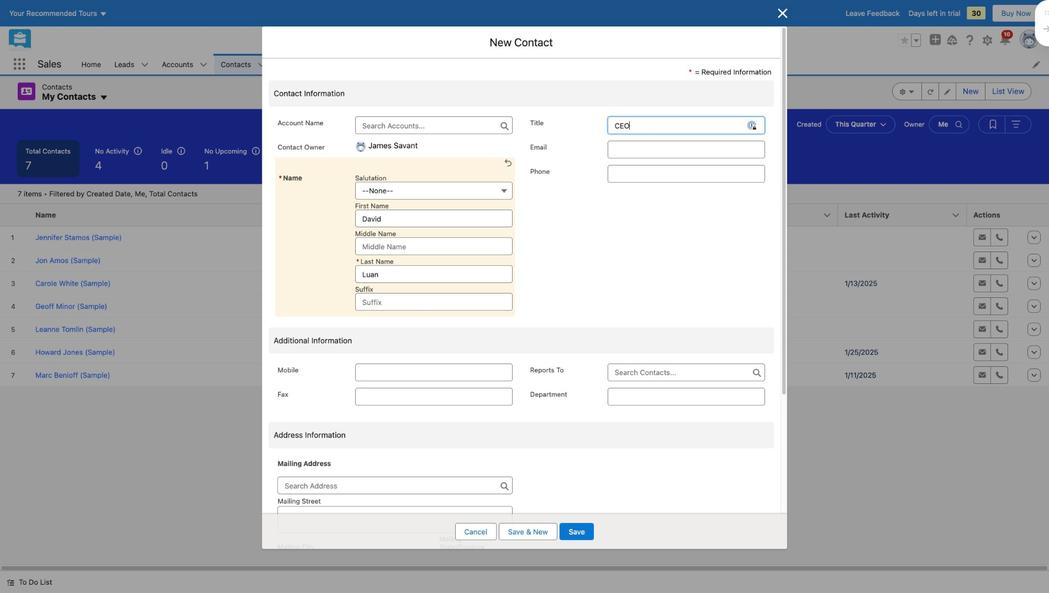 Task type: describe. For each thing, give the bounding box(es) containing it.
Search Address text field
[[278, 477, 512, 495]]

Suffix text field
[[355, 294, 512, 311]]

First Name text field
[[355, 210, 512, 228]]

text default image
[[7, 579, 14, 587]]

account name column header
[[575, 204, 838, 227]]

important column header
[[315, 204, 339, 227]]

2 vertical spatial group
[[979, 116, 1032, 133]]

row number column header
[[0, 204, 29, 227]]

name column header
[[29, 204, 315, 227]]

1 vertical spatial group
[[893, 83, 1032, 100]]

title column header
[[339, 204, 575, 227]]

Search Accounts... text field
[[355, 117, 512, 134]]

actions column header
[[967, 204, 1022, 227]]

Search Contacts... text field
[[608, 364, 765, 382]]



Task type: locate. For each thing, give the bounding box(es) containing it.
None text field
[[608, 117, 765, 134], [608, 165, 765, 183], [355, 388, 512, 406], [608, 388, 765, 406], [608, 117, 765, 134], [608, 165, 765, 183], [355, 388, 512, 406], [608, 388, 765, 406]]

list
[[75, 54, 1049, 75]]

0 vertical spatial group
[[898, 33, 921, 47]]

inverse image
[[776, 7, 789, 20]]

list item
[[108, 54, 155, 75], [155, 54, 214, 75], [214, 54, 272, 75], [403, 54, 449, 75], [275, 158, 515, 317]]

None text field
[[608, 141, 765, 159], [355, 364, 512, 382], [278, 507, 512, 533], [608, 141, 765, 159], [355, 364, 512, 382], [278, 507, 512, 533]]

Salutation - Current Selection: --None-- button
[[355, 182, 512, 200]]

last activity column header
[[838, 204, 967, 227]]

cell
[[315, 226, 339, 249], [838, 226, 967, 249], [315, 249, 339, 272], [838, 249, 967, 272], [315, 272, 339, 295], [838, 318, 967, 341], [315, 364, 339, 387]]

grid
[[0, 204, 1049, 387]]

group
[[898, 33, 921, 47], [893, 83, 1032, 100], [979, 116, 1032, 133]]

action column header
[[1022, 204, 1049, 227]]

Last Name text field
[[355, 266, 512, 283]]

key performance indicators group
[[0, 140, 1049, 184]]

status
[[18, 190, 198, 198]]

Middle Name text field
[[355, 238, 512, 256]]

contact view settings image
[[893, 83, 922, 100]]



